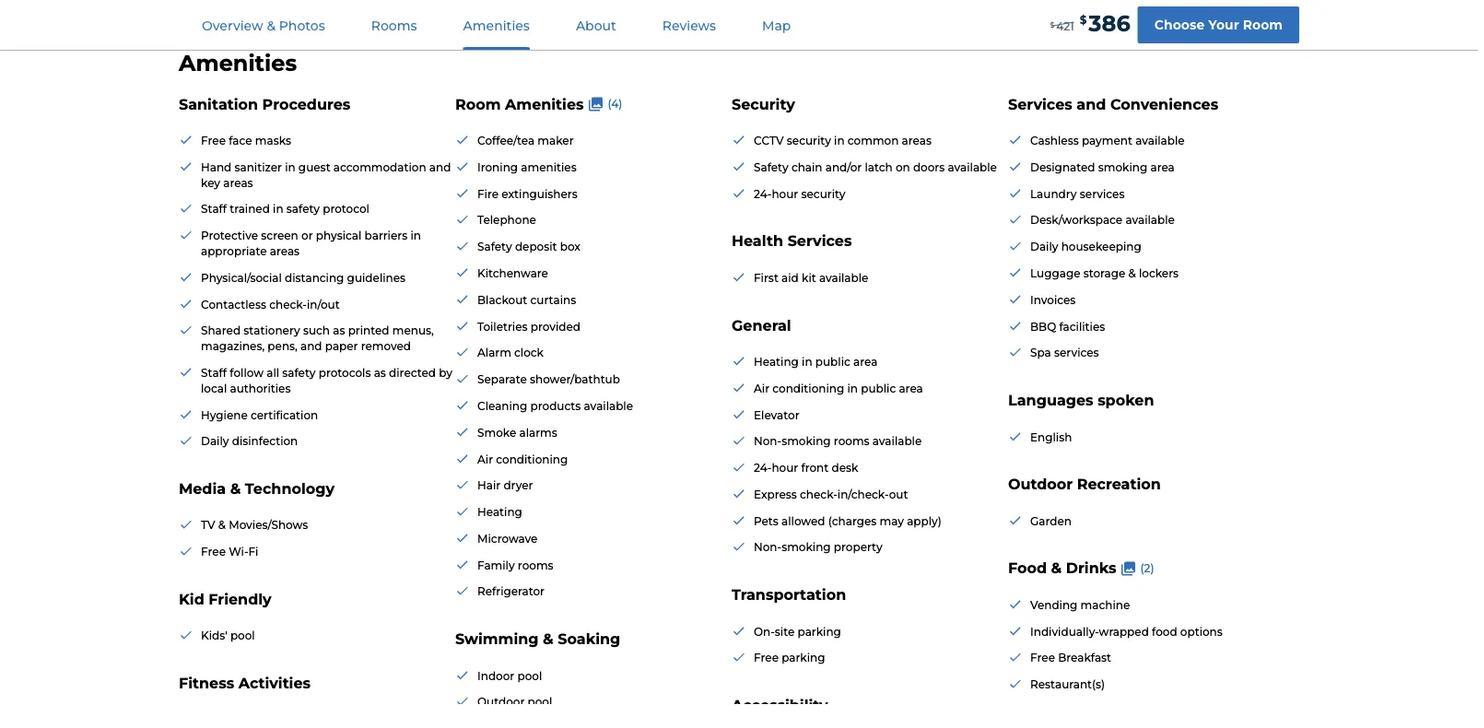 Task type: locate. For each thing, give the bounding box(es) containing it.
free
[[201, 134, 226, 147], [201, 545, 226, 559], [754, 652, 779, 665], [1031, 652, 1056, 665]]

pool right kids'
[[230, 629, 255, 643]]

& left lockers
[[1129, 267, 1137, 280]]

safety inside staff follow all safety protocols as directed by local authorities
[[282, 366, 316, 380]]

parking right site
[[798, 625, 842, 638]]

pool right indoor
[[518, 669, 542, 683]]

in left guest
[[285, 160, 296, 174]]

24-hour security
[[754, 187, 846, 200]]

in for air
[[848, 382, 858, 395]]

free wi-fi
[[201, 545, 259, 559]]

first
[[754, 271, 779, 284]]

doors
[[914, 160, 945, 174]]

free down "on-" on the bottom of page
[[754, 652, 779, 665]]

hour for security
[[772, 187, 799, 200]]

& for food & drinks
[[1052, 559, 1062, 577]]

facilities
[[1060, 320, 1106, 333]]

safety down cctv
[[754, 160, 789, 174]]

photos
[[279, 18, 325, 33]]

1 horizontal spatial room
[[1243, 17, 1283, 33]]

safety for all
[[282, 366, 316, 380]]

0 horizontal spatial services
[[788, 232, 852, 250]]

spa services
[[1031, 346, 1100, 360]]

1 non- from the top
[[754, 435, 782, 448]]

kit
[[802, 271, 817, 284]]

rooms
[[834, 435, 870, 448], [518, 559, 554, 572]]

fi
[[248, 545, 259, 559]]

accommodation
[[334, 160, 426, 174]]

0 vertical spatial check-
[[269, 298, 307, 311]]

safety up or
[[287, 202, 320, 216]]

safety down telephone at left
[[478, 240, 512, 253]]

map button
[[740, 1, 814, 50]]

1 vertical spatial parking
[[782, 652, 826, 665]]

your
[[1209, 17, 1240, 33]]

1 hour from the top
[[772, 187, 799, 200]]

1 horizontal spatial as
[[374, 366, 386, 380]]

staff for staff follow all safety protocols as directed by local authorities
[[201, 366, 227, 380]]

0 horizontal spatial and
[[301, 340, 322, 353]]

rooms up refrigerator
[[518, 559, 554, 572]]

pool for indoor pool
[[518, 669, 542, 683]]

parking
[[798, 625, 842, 638], [782, 652, 826, 665]]

1 horizontal spatial area
[[899, 382, 924, 395]]

room up coffee/tea
[[455, 95, 501, 113]]

vending machine
[[1031, 598, 1131, 612]]

2 staff from the top
[[201, 366, 227, 380]]

public up non-smoking rooms available
[[861, 382, 896, 395]]

$ 421 $ 386
[[1050, 10, 1131, 37]]

1 horizontal spatial daily
[[1031, 240, 1059, 253]]

security up "chain"
[[787, 134, 831, 147]]

0 horizontal spatial daily
[[201, 435, 229, 448]]

shared stationery such as printed menus, magazines, pens, and paper removed
[[201, 324, 434, 353]]

staff trained in safety protocol
[[201, 202, 370, 216]]

and down such
[[301, 340, 322, 353]]

2 vertical spatial amenities
[[505, 95, 584, 113]]

0 horizontal spatial safety
[[478, 240, 512, 253]]

free left wi-
[[201, 545, 226, 559]]

tab list containing overview & photos
[[179, 0, 814, 50]]

1 vertical spatial public
[[861, 382, 896, 395]]

as inside "shared stationery such as printed menus, magazines, pens, and paper removed"
[[333, 324, 345, 337]]

& for swimming & soaking
[[543, 630, 554, 648]]

about button
[[554, 1, 639, 50]]

& right tv
[[218, 519, 226, 532]]

& left soaking
[[543, 630, 554, 648]]

1 vertical spatial 24-
[[754, 461, 772, 475]]

0 horizontal spatial room
[[455, 95, 501, 113]]

& inside button
[[267, 18, 276, 33]]

area up non-smoking rooms available
[[899, 382, 924, 395]]

certification
[[251, 408, 318, 422]]

air for air conditioning
[[478, 452, 493, 466]]

ironing
[[478, 160, 518, 174]]

health services
[[732, 232, 852, 250]]

free up hand on the top left of page
[[201, 134, 226, 147]]

daily down hygiene
[[201, 435, 229, 448]]

check- down front
[[800, 488, 838, 501]]

0 vertical spatial non-
[[754, 435, 782, 448]]

payment
[[1082, 134, 1133, 147]]

movies/shows
[[229, 519, 308, 532]]

0 vertical spatial amenities
[[463, 18, 530, 33]]

in for hand
[[285, 160, 296, 174]]

as up paper
[[333, 324, 345, 337]]

reviews button
[[641, 1, 739, 50]]

services up the cashless
[[1009, 95, 1073, 113]]

0 vertical spatial air
[[754, 382, 770, 395]]

conditioning down heating in public area
[[773, 382, 845, 395]]

1 vertical spatial air
[[478, 452, 493, 466]]

0 vertical spatial rooms
[[834, 435, 870, 448]]

and left ironing at the top of the page
[[429, 160, 451, 174]]

air up hair
[[478, 452, 493, 466]]

1 vertical spatial room
[[455, 95, 501, 113]]

0 horizontal spatial rooms
[[518, 559, 554, 572]]

1 horizontal spatial check-
[[800, 488, 838, 501]]

telephone
[[478, 214, 537, 227]]

0 horizontal spatial areas
[[223, 176, 253, 189]]

0 vertical spatial 24-
[[754, 187, 772, 200]]

staff down key
[[201, 202, 227, 216]]

available down conveniences
[[1136, 134, 1185, 147]]

1 vertical spatial areas
[[223, 176, 253, 189]]

daily disinfection
[[201, 435, 298, 448]]

areas down sanitizer
[[223, 176, 253, 189]]

& right 'media'
[[230, 480, 241, 498]]

1 vertical spatial and
[[429, 160, 451, 174]]

0 vertical spatial conditioning
[[773, 382, 845, 395]]

breakfast
[[1059, 652, 1112, 665]]

parking down on-site parking
[[782, 652, 826, 665]]

0 vertical spatial daily
[[1031, 240, 1059, 253]]

0 vertical spatial services
[[1080, 187, 1125, 200]]

non-
[[754, 435, 782, 448], [754, 541, 782, 554]]

services
[[1080, 187, 1125, 200], [1055, 346, 1100, 360]]

alarm
[[478, 346, 512, 360]]

friendly
[[209, 590, 272, 608]]

daily for daily disinfection
[[201, 435, 229, 448]]

hand sanitizer in guest accommodation and key areas
[[201, 160, 451, 189]]

media
[[179, 480, 226, 498]]

0 vertical spatial and
[[1077, 95, 1107, 113]]

2 vertical spatial smoking
[[782, 541, 831, 554]]

services down 'facilities'
[[1055, 346, 1100, 360]]

1 vertical spatial check-
[[800, 488, 838, 501]]

0 horizontal spatial conditioning
[[496, 452, 568, 466]]

security down "chain"
[[802, 187, 846, 200]]

areas for protective screen or physical barriers in appropriate areas
[[270, 244, 300, 258]]

2 horizontal spatial area
[[1151, 160, 1175, 174]]

1 vertical spatial smoking
[[782, 435, 831, 448]]

staff up local
[[201, 366, 227, 380]]

1 vertical spatial heating
[[478, 506, 523, 519]]

non- for non-smoking property
[[754, 541, 782, 554]]

tab list
[[179, 0, 814, 50]]

0 horizontal spatial pool
[[230, 629, 255, 643]]

box
[[560, 240, 581, 253]]

daily up luggage
[[1031, 240, 1059, 253]]

pool for kids' pool
[[230, 629, 255, 643]]

refrigerator
[[478, 585, 545, 599]]

0 vertical spatial parking
[[798, 625, 842, 638]]

desk
[[832, 461, 859, 475]]

outdoor recreation
[[1009, 475, 1161, 493]]

staff inside staff follow all safety protocols as directed by local authorities
[[201, 366, 227, 380]]

in inside hand sanitizer in guest accommodation and key areas
[[285, 160, 296, 174]]

2 hour from the top
[[772, 461, 799, 475]]

1 vertical spatial area
[[854, 355, 878, 368]]

room right your
[[1243, 17, 1283, 33]]

non- down pets
[[754, 541, 782, 554]]

1 vertical spatial services
[[1055, 346, 1100, 360]]

amenities up the room amenities
[[463, 18, 530, 33]]

in down heating in public area
[[848, 382, 858, 395]]

about
[[576, 18, 617, 33]]

1 horizontal spatial heating
[[754, 355, 799, 368]]

menus,
[[392, 324, 434, 337]]

services down designated smoking area
[[1080, 187, 1125, 200]]

1 horizontal spatial and
[[429, 160, 451, 174]]

1 vertical spatial pool
[[518, 669, 542, 683]]

1 vertical spatial safety
[[282, 366, 316, 380]]

non- for non-smoking rooms available
[[754, 435, 782, 448]]

heating down general
[[754, 355, 799, 368]]

0 vertical spatial area
[[1151, 160, 1175, 174]]

heating for heating in public area
[[754, 355, 799, 368]]

check- down the physical/social distancing guidelines
[[269, 298, 307, 311]]

0 vertical spatial smoking
[[1099, 160, 1148, 174]]

1 horizontal spatial air
[[754, 382, 770, 395]]

& left photos
[[267, 18, 276, 33]]

blackout
[[478, 293, 528, 307]]

rooms up desk
[[834, 435, 870, 448]]

24- up express
[[754, 461, 772, 475]]

smoking up 24-hour front desk
[[782, 435, 831, 448]]

guest
[[299, 160, 331, 174]]

drinks
[[1066, 559, 1117, 577]]

2 vertical spatial areas
[[270, 244, 300, 258]]

paper
[[325, 340, 358, 353]]

24- for 24-hour security
[[754, 187, 772, 200]]

0 horizontal spatial as
[[333, 324, 345, 337]]

in up and/or
[[834, 134, 845, 147]]

2 non- from the top
[[754, 541, 782, 554]]

area up air conditioning in public area at the right bottom of page
[[854, 355, 878, 368]]

safety
[[754, 160, 789, 174], [478, 240, 512, 253]]

amenities down overview
[[179, 50, 297, 77]]

2 vertical spatial and
[[301, 340, 322, 353]]

public up air conditioning in public area at the right bottom of page
[[816, 355, 851, 368]]

0 horizontal spatial air
[[478, 452, 493, 466]]

physical
[[316, 229, 362, 242]]

air up the elevator
[[754, 382, 770, 395]]

wrapped
[[1100, 625, 1150, 638]]

alarm clock
[[478, 346, 544, 360]]

in up screen
[[273, 202, 284, 216]]

food
[[1153, 625, 1178, 638]]

0 horizontal spatial public
[[816, 355, 851, 368]]

amenities up maker
[[505, 95, 584, 113]]

overview
[[202, 18, 263, 33]]

2 24- from the top
[[754, 461, 772, 475]]

face
[[229, 134, 252, 147]]

0 vertical spatial room
[[1243, 17, 1283, 33]]

$ right 421
[[1080, 13, 1087, 26]]

0 vertical spatial as
[[333, 324, 345, 337]]

tv
[[201, 519, 215, 532]]

smoking down the "allowed"
[[782, 541, 831, 554]]

invoices
[[1031, 293, 1076, 307]]

coffee/tea maker
[[478, 134, 574, 147]]

guidelines
[[347, 271, 406, 284]]

in right barriers
[[411, 229, 421, 242]]

on-site parking
[[754, 625, 842, 638]]

1 vertical spatial conditioning
[[496, 452, 568, 466]]

physical/social
[[201, 271, 282, 284]]

safety for safety chain and/or latch on doors available
[[754, 160, 789, 174]]

1 vertical spatial daily
[[201, 435, 229, 448]]

by
[[439, 366, 453, 380]]

0 vertical spatial safety
[[287, 202, 320, 216]]

areas inside hand sanitizer in guest accommodation and key areas
[[223, 176, 253, 189]]

1 vertical spatial staff
[[201, 366, 227, 380]]

0 vertical spatial safety
[[754, 160, 789, 174]]

0 horizontal spatial heating
[[478, 506, 523, 519]]

services up first aid kit available
[[788, 232, 852, 250]]

allowed
[[782, 514, 826, 528]]

1 horizontal spatial conditioning
[[773, 382, 845, 395]]

areas inside protective screen or physical barriers in appropriate areas
[[270, 244, 300, 258]]

1 24- from the top
[[754, 187, 772, 200]]

free parking
[[754, 652, 826, 665]]

0 vertical spatial staff
[[201, 202, 227, 216]]

1 vertical spatial as
[[374, 366, 386, 380]]

free down individually-
[[1031, 652, 1056, 665]]

1 horizontal spatial areas
[[270, 244, 300, 258]]

protective
[[201, 229, 258, 242]]

as down "removed" at the left of the page
[[374, 366, 386, 380]]

1 staff from the top
[[201, 202, 227, 216]]

daily
[[1031, 240, 1059, 253], [201, 435, 229, 448]]

removed
[[361, 340, 411, 353]]

(4) button
[[584, 96, 623, 112]]

& right food
[[1052, 559, 1062, 577]]

conditioning down alarms
[[496, 452, 568, 466]]

and up payment
[[1077, 95, 1107, 113]]

$ left 421
[[1050, 21, 1055, 29]]

1 vertical spatial hour
[[772, 461, 799, 475]]

421
[[1057, 19, 1075, 33]]

free for free parking
[[754, 652, 779, 665]]

options
[[1181, 625, 1223, 638]]

0 horizontal spatial check-
[[269, 298, 307, 311]]

heating
[[754, 355, 799, 368], [478, 506, 523, 519]]

heating down the hair dryer
[[478, 506, 523, 519]]

products
[[531, 399, 581, 413]]

0 horizontal spatial $
[[1050, 21, 1055, 29]]

0 vertical spatial hour
[[772, 187, 799, 200]]

kid
[[179, 590, 204, 608]]

separate
[[478, 373, 527, 386]]

1 horizontal spatial pool
[[518, 669, 542, 683]]

0 vertical spatial pool
[[230, 629, 255, 643]]

1 vertical spatial non-
[[754, 541, 782, 554]]

0 vertical spatial heating
[[754, 355, 799, 368]]

1 vertical spatial rooms
[[518, 559, 554, 572]]

amenities
[[521, 160, 577, 174]]

hour down "chain"
[[772, 187, 799, 200]]

smoking down cashless payment available
[[1099, 160, 1148, 174]]

services for laundry services
[[1080, 187, 1125, 200]]

(charges
[[829, 514, 877, 528]]

24- up health
[[754, 187, 772, 200]]

in up air conditioning in public area at the right bottom of page
[[802, 355, 813, 368]]

areas up doors
[[902, 134, 932, 147]]

2 horizontal spatial areas
[[902, 134, 932, 147]]

conditioning for air conditioning in public area
[[773, 382, 845, 395]]

1 vertical spatial safety
[[478, 240, 512, 253]]

1 horizontal spatial safety
[[754, 160, 789, 174]]

safety right "all"
[[282, 366, 316, 380]]

1 horizontal spatial services
[[1009, 95, 1073, 113]]

designated smoking area
[[1031, 160, 1175, 174]]

areas down screen
[[270, 244, 300, 258]]

fitness
[[179, 674, 234, 692]]

hour
[[772, 187, 799, 200], [772, 461, 799, 475]]

area down cashless payment available
[[1151, 160, 1175, 174]]

health
[[732, 232, 784, 250]]

non- down the elevator
[[754, 435, 782, 448]]

free breakfast
[[1031, 652, 1112, 665]]

hour up express
[[772, 461, 799, 475]]



Task type: vqa. For each thing, say whether or not it's contained in the screenshot.
Price:
no



Task type: describe. For each thing, give the bounding box(es) containing it.
1 horizontal spatial $
[[1080, 13, 1087, 26]]

curtains
[[531, 293, 576, 307]]

(2)
[[1141, 562, 1155, 575]]

pets
[[754, 514, 779, 528]]

0 vertical spatial areas
[[902, 134, 932, 147]]

bbq
[[1031, 320, 1057, 333]]

barriers
[[365, 229, 408, 242]]

lockers
[[1140, 267, 1179, 280]]

transportation
[[732, 586, 847, 604]]

spa
[[1031, 346, 1052, 360]]

media & technology
[[179, 480, 335, 498]]

designated
[[1031, 160, 1096, 174]]

0 vertical spatial security
[[787, 134, 831, 147]]

extinguishers
[[502, 187, 578, 200]]

fitness activities
[[179, 674, 311, 692]]

or
[[301, 229, 313, 242]]

procedures
[[262, 95, 351, 113]]

vending
[[1031, 598, 1078, 612]]

air conditioning in public area
[[754, 382, 924, 395]]

laundry
[[1031, 187, 1077, 200]]

protocols
[[319, 366, 371, 380]]

cashless payment available
[[1031, 134, 1185, 147]]

elevator
[[754, 408, 800, 422]]

indoor
[[478, 669, 515, 683]]

& for overview & photos
[[267, 18, 276, 33]]

tv & movies/shows
[[201, 519, 308, 532]]

hygiene certification
[[201, 408, 318, 422]]

machine
[[1081, 598, 1131, 612]]

as inside staff follow all safety protocols as directed by local authorities
[[374, 366, 386, 380]]

& for tv & movies/shows
[[218, 519, 226, 532]]

cashless
[[1031, 134, 1079, 147]]

areas for hand sanitizer in guest accommodation and key areas
[[223, 176, 253, 189]]

such
[[303, 324, 330, 337]]

family rooms
[[478, 559, 554, 572]]

on
[[896, 160, 911, 174]]

2 horizontal spatial and
[[1077, 95, 1107, 113]]

amenities button
[[441, 1, 552, 50]]

1 vertical spatial services
[[788, 232, 852, 250]]

english
[[1031, 430, 1073, 444]]

smoking for rooms
[[782, 435, 831, 448]]

hair dryer
[[478, 479, 533, 492]]

staff for staff trained in safety protocol
[[201, 202, 227, 216]]

garden
[[1031, 514, 1072, 528]]

and inside hand sanitizer in guest accommodation and key areas
[[429, 160, 451, 174]]

fire
[[478, 187, 499, 200]]

alarms
[[520, 426, 558, 439]]

available up lockers
[[1126, 214, 1175, 227]]

daily for daily housekeeping
[[1031, 240, 1059, 253]]

1 vertical spatial amenities
[[179, 50, 297, 77]]

toiletries
[[478, 320, 528, 333]]

ironing amenities
[[478, 160, 577, 174]]

0 horizontal spatial area
[[854, 355, 878, 368]]

microwave
[[478, 532, 538, 545]]

2 vertical spatial area
[[899, 382, 924, 395]]

safety for safety deposit box
[[478, 240, 512, 253]]

air for air conditioning in public area
[[754, 382, 770, 395]]

cleaning
[[478, 399, 528, 413]]

pens,
[[268, 340, 298, 353]]

0 vertical spatial services
[[1009, 95, 1073, 113]]

conditioning for air conditioning
[[496, 452, 568, 466]]

chain
[[792, 160, 823, 174]]

conveniences
[[1111, 95, 1219, 113]]

activities
[[239, 674, 311, 692]]

non-smoking property
[[754, 541, 883, 554]]

disinfection
[[232, 435, 298, 448]]

check- for general
[[800, 488, 838, 501]]

luggage
[[1031, 267, 1081, 280]]

sanitizer
[[235, 160, 282, 174]]

heating in public area
[[754, 355, 878, 368]]

bbq facilities
[[1031, 320, 1106, 333]]

protocol
[[323, 202, 370, 216]]

hour for front
[[772, 461, 799, 475]]

1 horizontal spatial public
[[861, 382, 896, 395]]

cctv security in common areas
[[754, 134, 932, 147]]

in/check-
[[838, 488, 889, 501]]

smoking for area
[[1099, 160, 1148, 174]]

services for spa services
[[1055, 346, 1100, 360]]

languages spoken
[[1009, 391, 1155, 409]]

0 vertical spatial public
[[816, 355, 851, 368]]

shower/bathtub
[[530, 373, 620, 386]]

local
[[201, 382, 227, 395]]

printed
[[348, 324, 390, 337]]

toiletries provided
[[478, 320, 581, 333]]

24- for 24-hour front desk
[[754, 461, 772, 475]]

deposit
[[515, 240, 557, 253]]

available right doors
[[948, 160, 998, 174]]

386
[[1089, 10, 1131, 37]]

available right kit
[[820, 271, 869, 284]]

hair
[[478, 479, 501, 492]]

fire extinguishers
[[478, 187, 578, 200]]

in inside protective screen or physical barriers in appropriate areas
[[411, 229, 421, 242]]

available up out
[[873, 435, 922, 448]]

free for free breakfast
[[1031, 652, 1056, 665]]

desk/workspace
[[1031, 214, 1123, 227]]

1 horizontal spatial rooms
[[834, 435, 870, 448]]

technology
[[245, 480, 335, 498]]

express check-in/check-out
[[754, 488, 909, 501]]

1 vertical spatial security
[[802, 187, 846, 200]]

provided
[[531, 320, 581, 333]]

and/or
[[826, 160, 862, 174]]

protective screen or physical barriers in appropriate areas
[[201, 229, 421, 258]]

amenities inside button
[[463, 18, 530, 33]]

stationery
[[244, 324, 300, 337]]

choose your room button
[[1138, 6, 1300, 43]]

kids' pool
[[201, 629, 255, 643]]

and inside "shared stationery such as printed menus, magazines, pens, and paper removed"
[[301, 340, 322, 353]]

languages
[[1009, 391, 1094, 409]]

smoking for property
[[782, 541, 831, 554]]

room amenities
[[455, 95, 584, 113]]

staff follow all safety protocols as directed by local authorities
[[201, 366, 453, 395]]

room inside button
[[1243, 17, 1283, 33]]

housekeeping
[[1062, 240, 1142, 253]]

in for cctv
[[834, 134, 845, 147]]

daily housekeeping
[[1031, 240, 1142, 253]]

masks
[[255, 134, 291, 147]]

all
[[267, 366, 279, 380]]

check- for sanitation procedures
[[269, 298, 307, 311]]

blackout curtains
[[478, 293, 576, 307]]

site
[[775, 625, 795, 638]]

free for free wi-fi
[[201, 545, 226, 559]]

safety for in
[[287, 202, 320, 216]]

screen
[[261, 229, 299, 242]]

available down shower/bathtub
[[584, 399, 633, 413]]

heating for heating
[[478, 506, 523, 519]]

free for free face masks
[[201, 134, 226, 147]]

& for media & technology
[[230, 480, 241, 498]]

in for staff
[[273, 202, 284, 216]]

hygiene
[[201, 408, 248, 422]]

overview & photos button
[[180, 1, 347, 50]]

reviews
[[663, 18, 716, 33]]

contactless check-in/out
[[201, 298, 340, 311]]



